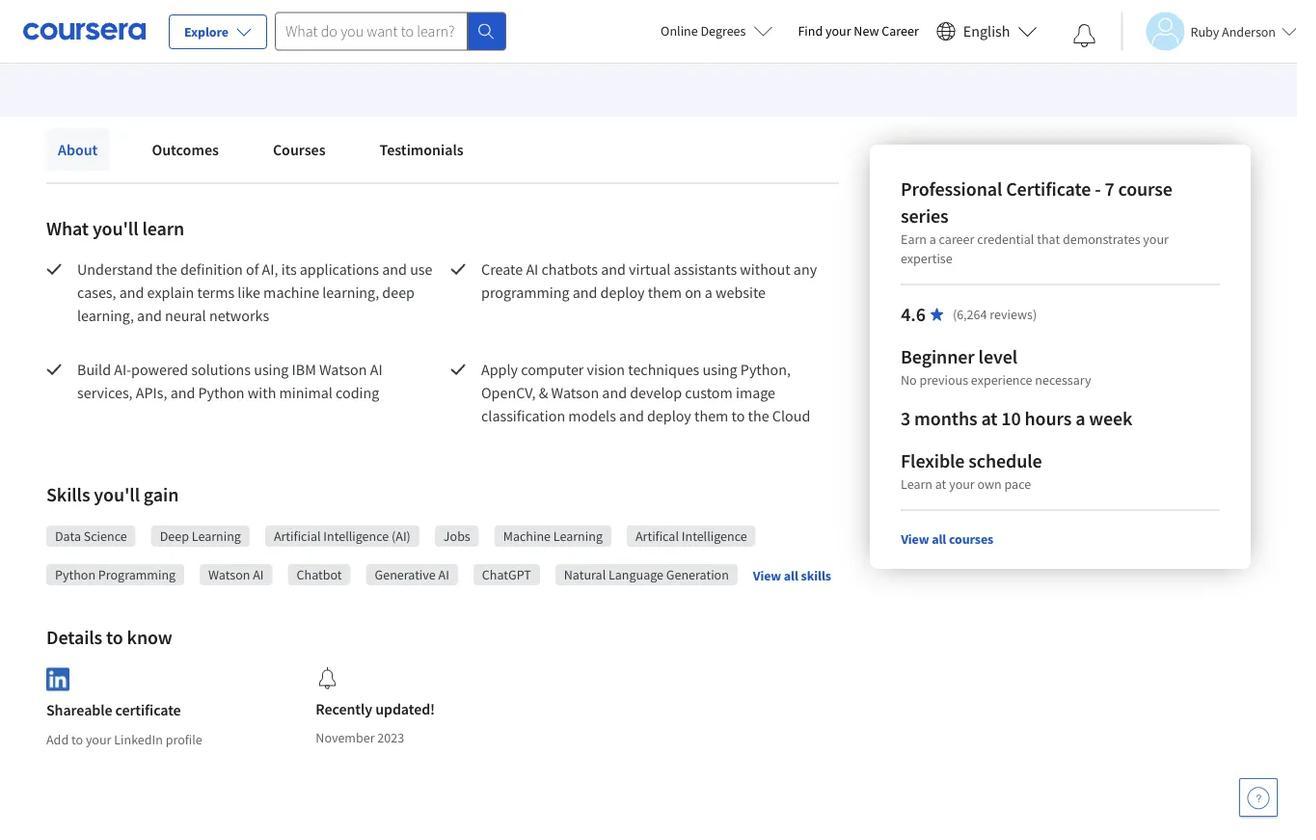 Task type: vqa. For each thing, say whether or not it's contained in the screenshot.
TRANSFERABLE to the bottom
no



Task type: describe. For each thing, give the bounding box(es) containing it.
coding
[[336, 383, 379, 402]]

enroll inside enroll for free starts nov 17
[[77, 6, 117, 25]]

watson ai
[[208, 566, 264, 584]]

data science
[[55, 528, 127, 545]]

find your new career link
[[788, 19, 929, 43]]

november
[[316, 729, 375, 747]]

chatbot
[[297, 566, 342, 584]]

and down vision
[[602, 383, 627, 402]]

its
[[281, 259, 297, 279]]

details to know
[[46, 626, 172, 650]]

deploy inside apply computer vision techniques using python, opencv, & watson and develop custom image classification models and deploy them to the cloud
[[647, 406, 691, 425]]

programming
[[98, 566, 176, 584]]

language
[[609, 566, 664, 584]]

ai for generative ai
[[438, 566, 449, 584]]

certificate
[[1006, 177, 1091, 201]]

cloud
[[772, 406, 811, 425]]

a inside create ai chatbots and virtual assistants without any programming and deploy them on a website
[[705, 283, 713, 302]]

earn
[[901, 231, 927, 248]]

about link
[[46, 128, 109, 171]]

english
[[963, 22, 1010, 41]]

learning for deep learning
[[192, 528, 241, 545]]

skills you'll gain
[[46, 483, 179, 507]]

professional certificate - 7 course series earn a career credential that demonstrates your expertise
[[901, 177, 1173, 267]]

and down develop
[[619, 406, 644, 425]]

networks
[[209, 306, 269, 325]]

python programming
[[55, 566, 176, 584]]

like
[[238, 283, 260, 302]]

&
[[539, 383, 548, 402]]

november 2023
[[316, 729, 404, 747]]

and up deep
[[382, 259, 407, 279]]

what
[[46, 217, 89, 241]]

(6,264 reviews)
[[953, 306, 1037, 323]]

17
[[147, 27, 160, 42]]

generation
[[666, 566, 729, 584]]

understand
[[77, 259, 153, 279]]

use
[[410, 259, 433, 279]]

artifical
[[636, 528, 679, 545]]

them inside create ai chatbots and virtual assistants without any programming and deploy them on a website
[[648, 283, 682, 302]]

for for try
[[239, 3, 255, 20]]

them inside apply computer vision techniques using python, opencv, & watson and develop custom image classification models and deploy them to the cloud
[[695, 406, 729, 425]]

the inside understand the definition of ai, its applications and use cases, and explain terms like machine learning, deep learning, and neural networks
[[156, 259, 177, 279]]

degrees
[[701, 22, 746, 40]]

expertise
[[901, 250, 953, 267]]

learning for machine learning
[[554, 528, 603, 545]]

artificial intelligence (ai)
[[274, 528, 411, 545]]

jobs
[[444, 528, 470, 545]]

0 horizontal spatial python
[[55, 566, 96, 584]]

your right the find
[[826, 22, 851, 40]]

outcomes
[[152, 140, 219, 159]]

generative ai
[[375, 566, 449, 584]]

add to your linkedin profile
[[46, 731, 202, 748]]

minimal
[[279, 383, 333, 402]]

hours
[[1025, 407, 1072, 431]]

career
[[939, 231, 975, 248]]

4.6
[[901, 302, 926, 327]]

demonstrates
[[1063, 231, 1141, 248]]

What do you want to learn? text field
[[275, 12, 468, 51]]

custom
[[685, 383, 733, 402]]

available
[[294, 29, 346, 47]]

build
[[77, 360, 111, 379]]

using for image
[[703, 360, 738, 379]]

deep
[[160, 528, 189, 545]]

details
[[46, 626, 102, 650]]

view all courses link
[[901, 531, 994, 548]]

0 vertical spatial at
[[981, 407, 998, 431]]

with
[[248, 383, 276, 402]]

free
[[143, 6, 172, 25]]

you'll for skills
[[94, 483, 140, 507]]

(ai)
[[392, 528, 411, 545]]

months
[[914, 407, 978, 431]]

add
[[46, 731, 69, 748]]

chatbots
[[542, 259, 598, 279]]

7-
[[395, 3, 406, 20]]

apis,
[[136, 383, 167, 402]]

shareable certificate
[[46, 701, 181, 720]]

explain
[[147, 283, 194, 302]]

courses link
[[261, 128, 337, 171]]

models
[[568, 406, 616, 425]]

find
[[798, 22, 823, 40]]

on
[[685, 283, 702, 302]]

to right 'add'
[[71, 731, 83, 748]]

explore
[[184, 23, 229, 41]]

deep
[[382, 283, 415, 302]]

no
[[901, 371, 917, 389]]

classification
[[481, 406, 565, 425]]

all for courses
[[932, 531, 946, 548]]

free:
[[258, 3, 285, 20]]

your inside professional certificate - 7 course series earn a career credential that demonstrates your expertise
[[1143, 231, 1169, 248]]

know
[[127, 626, 172, 650]]

ruby anderson button
[[1121, 12, 1297, 51]]

a inside professional certificate - 7 course series earn a career credential that demonstrates your expertise
[[930, 231, 936, 248]]

and down chatbots at the top left of the page
[[573, 283, 597, 302]]

skills
[[46, 483, 90, 507]]

series
[[901, 204, 949, 228]]

try for free: enroll to start your 7-day full access free trial financial aid available
[[218, 3, 537, 47]]

necessary
[[1035, 371, 1091, 389]]

skills
[[801, 567, 831, 584]]

flexible
[[901, 449, 965, 473]]

view for view all skills
[[753, 567, 781, 584]]

beginner
[[901, 345, 975, 369]]

data
[[55, 528, 81, 545]]

10
[[1002, 407, 1021, 431]]

deep learning
[[160, 528, 241, 545]]



Task type: locate. For each thing, give the bounding box(es) containing it.
watson inside apply computer vision techniques using python, opencv, & watson and develop custom image classification models and deploy them to the cloud
[[551, 383, 599, 402]]

learning, down applications
[[322, 283, 379, 302]]

1 horizontal spatial at
[[981, 407, 998, 431]]

0 horizontal spatial learning
[[192, 528, 241, 545]]

your inside flexible schedule learn at your own pace
[[949, 476, 975, 493]]

using
[[254, 360, 289, 379], [703, 360, 738, 379]]

1 vertical spatial all
[[784, 567, 799, 584]]

any
[[794, 259, 817, 279]]

0 horizontal spatial intelligence
[[323, 528, 389, 545]]

1 vertical spatial deploy
[[647, 406, 691, 425]]

using up custom
[[703, 360, 738, 379]]

(6,264
[[953, 306, 987, 323]]

deploy down develop
[[647, 406, 691, 425]]

enroll up starts
[[77, 6, 117, 25]]

1 horizontal spatial view
[[901, 531, 929, 548]]

career
[[882, 22, 919, 40]]

view inside button
[[753, 567, 781, 584]]

using inside build ai-powered solutions using ibm watson ai services, apis, and python with minimal coding
[[254, 360, 289, 379]]

using for with
[[254, 360, 289, 379]]

view all courses
[[901, 531, 994, 548]]

1 horizontal spatial python
[[198, 383, 245, 402]]

courses
[[949, 531, 994, 548]]

you'll for what
[[92, 217, 138, 241]]

for inside enroll for free starts nov 17
[[120, 6, 140, 25]]

explore button
[[169, 14, 267, 49]]

courses
[[273, 140, 326, 159]]

using up with
[[254, 360, 289, 379]]

3 months at 10 hours a week
[[901, 407, 1133, 431]]

1 vertical spatial python
[[55, 566, 96, 584]]

ai
[[526, 259, 539, 279], [370, 360, 383, 379], [253, 566, 264, 584], [438, 566, 449, 584]]

view left the skills
[[753, 567, 781, 584]]

1 horizontal spatial the
[[748, 406, 769, 425]]

applications
[[300, 259, 379, 279]]

to inside try for free: enroll to start your 7-day full access free trial financial aid available
[[324, 3, 336, 20]]

1 vertical spatial learning,
[[77, 306, 134, 325]]

the inside apply computer vision techniques using python, opencv, & watson and develop custom image classification models and deploy them to the cloud
[[748, 406, 769, 425]]

to left know
[[106, 626, 123, 650]]

intelligence up generation
[[682, 528, 747, 545]]

what you'll learn
[[46, 217, 184, 241]]

0 vertical spatial view
[[901, 531, 929, 548]]

0 vertical spatial the
[[156, 259, 177, 279]]

1 intelligence from the left
[[323, 528, 389, 545]]

coursera image
[[23, 16, 146, 47]]

at left 10
[[981, 407, 998, 431]]

python down solutions
[[198, 383, 245, 402]]

1 horizontal spatial them
[[695, 406, 729, 425]]

2 horizontal spatial watson
[[551, 383, 599, 402]]

all for skills
[[784, 567, 799, 584]]

you'll
[[92, 217, 138, 241], [94, 483, 140, 507]]

your down shareable certificate
[[86, 731, 111, 748]]

learning right 'deep'
[[192, 528, 241, 545]]

view down learn
[[901, 531, 929, 548]]

1 horizontal spatial learning
[[554, 528, 603, 545]]

1 vertical spatial at
[[935, 476, 947, 493]]

ai left chatbot
[[253, 566, 264, 584]]

and
[[382, 259, 407, 279], [601, 259, 626, 279], [119, 283, 144, 302], [573, 283, 597, 302], [137, 306, 162, 325], [170, 383, 195, 402], [602, 383, 627, 402], [619, 406, 644, 425]]

all left 'courses'
[[932, 531, 946, 548]]

outcomes link
[[140, 128, 230, 171]]

natural
[[564, 566, 606, 584]]

all
[[932, 531, 946, 548], [784, 567, 799, 584]]

image
[[736, 383, 776, 402]]

deploy down virtual at the top
[[601, 283, 645, 302]]

day
[[406, 3, 427, 20]]

enroll inside try for free: enroll to start your 7-day full access free trial financial aid available
[[288, 3, 321, 20]]

level
[[979, 345, 1018, 369]]

your down course
[[1143, 231, 1169, 248]]

None search field
[[275, 12, 506, 51]]

course
[[1118, 177, 1173, 201]]

at inside flexible schedule learn at your own pace
[[935, 476, 947, 493]]

for for enroll
[[120, 6, 140, 25]]

1 vertical spatial the
[[748, 406, 769, 425]]

the
[[156, 259, 177, 279], [748, 406, 769, 425]]

0 vertical spatial a
[[930, 231, 936, 248]]

the down image
[[748, 406, 769, 425]]

and down explain
[[137, 306, 162, 325]]

new
[[854, 22, 879, 40]]

and left virtual at the top
[[601, 259, 626, 279]]

0 vertical spatial them
[[648, 283, 682, 302]]

intelligence
[[323, 528, 389, 545], [682, 528, 747, 545]]

0 horizontal spatial watson
[[208, 566, 250, 584]]

deploy inside create ai chatbots and virtual assistants without any programming and deploy them on a website
[[601, 283, 645, 302]]

intelligence for artificial
[[323, 528, 389, 545]]

financial aid available button
[[218, 29, 346, 47]]

2 learning from the left
[[554, 528, 603, 545]]

ai for watson ai
[[253, 566, 264, 584]]

your
[[367, 3, 392, 20], [826, 22, 851, 40], [1143, 231, 1169, 248], [949, 476, 975, 493], [86, 731, 111, 748]]

you'll up understand
[[92, 217, 138, 241]]

website
[[716, 283, 766, 302]]

watson
[[319, 360, 367, 379], [551, 383, 599, 402], [208, 566, 250, 584]]

1 vertical spatial a
[[705, 283, 713, 302]]

machine
[[503, 528, 551, 545]]

2 vertical spatial a
[[1076, 407, 1086, 431]]

them down virtual at the top
[[648, 283, 682, 302]]

online
[[661, 22, 698, 40]]

python inside build ai-powered solutions using ibm watson ai services, apis, and python with minimal coding
[[198, 383, 245, 402]]

profile
[[166, 731, 202, 748]]

artificial
[[274, 528, 321, 545]]

watson inside build ai-powered solutions using ibm watson ai services, apis, and python with minimal coding
[[319, 360, 367, 379]]

python,
[[741, 360, 791, 379]]

reviews)
[[990, 306, 1037, 323]]

1 vertical spatial watson
[[551, 383, 599, 402]]

enroll for free starts nov 17
[[77, 6, 172, 42]]

ai up coding
[[370, 360, 383, 379]]

beginner level no previous experience necessary
[[901, 345, 1091, 389]]

1 horizontal spatial deploy
[[647, 406, 691, 425]]

learning up natural
[[554, 528, 603, 545]]

0 vertical spatial deploy
[[601, 283, 645, 302]]

view all skills button
[[753, 566, 831, 585]]

all left the skills
[[784, 567, 799, 584]]

watson up coding
[[319, 360, 367, 379]]

0 horizontal spatial deploy
[[601, 283, 645, 302]]

them down custom
[[695, 406, 729, 425]]

0 horizontal spatial enroll
[[77, 6, 117, 25]]

for
[[239, 3, 255, 20], [120, 6, 140, 25]]

find your new career
[[798, 22, 919, 40]]

1 horizontal spatial learning,
[[322, 283, 379, 302]]

try
[[218, 3, 236, 20]]

0 horizontal spatial them
[[648, 283, 682, 302]]

learn
[[142, 217, 184, 241]]

0 horizontal spatial the
[[156, 259, 177, 279]]

1 horizontal spatial all
[[932, 531, 946, 548]]

watson down deep learning
[[208, 566, 250, 584]]

your left 7-
[[367, 3, 392, 20]]

enroll up available
[[288, 3, 321, 20]]

for up the nov
[[120, 6, 140, 25]]

learning
[[192, 528, 241, 545], [554, 528, 603, 545]]

programming
[[481, 283, 570, 302]]

0 horizontal spatial a
[[705, 283, 713, 302]]

0 vertical spatial all
[[932, 531, 946, 548]]

without
[[740, 259, 791, 279]]

1 horizontal spatial watson
[[319, 360, 367, 379]]

a right on at the right top of the page
[[705, 283, 713, 302]]

and right apis,
[[170, 383, 195, 402]]

python
[[198, 383, 245, 402], [55, 566, 96, 584]]

for inside try for free: enroll to start your 7-day full access free trial financial aid available
[[239, 3, 255, 20]]

ai for create ai chatbots and virtual assistants without any programming and deploy them on a website
[[526, 259, 539, 279]]

intelligence for artifical
[[682, 528, 747, 545]]

to
[[324, 3, 336, 20], [732, 406, 745, 425], [106, 626, 123, 650], [71, 731, 83, 748]]

2 intelligence from the left
[[682, 528, 747, 545]]

1 horizontal spatial a
[[930, 231, 936, 248]]

1 horizontal spatial intelligence
[[682, 528, 747, 545]]

starts
[[89, 27, 121, 42]]

-
[[1095, 177, 1101, 201]]

learn
[[901, 476, 933, 493]]

you'll up science
[[94, 483, 140, 507]]

0 horizontal spatial view
[[753, 567, 781, 584]]

develop
[[630, 383, 682, 402]]

watson up models
[[551, 383, 599, 402]]

2 horizontal spatial a
[[1076, 407, 1086, 431]]

a right earn
[[930, 231, 936, 248]]

learning, down cases,
[[77, 306, 134, 325]]

shareable
[[46, 701, 112, 720]]

1 using from the left
[[254, 360, 289, 379]]

0 horizontal spatial learning,
[[77, 306, 134, 325]]

2 using from the left
[[703, 360, 738, 379]]

1 horizontal spatial enroll
[[288, 3, 321, 20]]

0 vertical spatial python
[[198, 383, 245, 402]]

about
[[58, 140, 98, 159]]

1 vertical spatial you'll
[[94, 483, 140, 507]]

0 vertical spatial learning,
[[322, 283, 379, 302]]

recently
[[316, 699, 372, 719]]

ruby
[[1191, 23, 1220, 40]]

0 horizontal spatial using
[[254, 360, 289, 379]]

services,
[[77, 383, 133, 402]]

ai up the programming
[[526, 259, 539, 279]]

3
[[901, 407, 911, 431]]

gain
[[144, 483, 179, 507]]

ai inside create ai chatbots and virtual assistants without any programming and deploy them on a website
[[526, 259, 539, 279]]

generative
[[375, 566, 436, 584]]

0 vertical spatial watson
[[319, 360, 367, 379]]

your left own
[[949, 476, 975, 493]]

1 horizontal spatial for
[[239, 3, 255, 20]]

to inside apply computer vision techniques using python, opencv, & watson and develop custom image classification models and deploy them to the cloud
[[732, 406, 745, 425]]

anderson
[[1222, 23, 1276, 40]]

show notifications image
[[1073, 24, 1096, 47]]

2 vertical spatial watson
[[208, 566, 250, 584]]

machine learning
[[503, 528, 603, 545]]

apply
[[481, 360, 518, 379]]

own
[[978, 476, 1002, 493]]

1 vertical spatial them
[[695, 406, 729, 425]]

ibm
[[292, 360, 316, 379]]

create
[[481, 259, 523, 279]]

your inside try for free: enroll to start your 7-day full access free trial financial aid available
[[367, 3, 392, 20]]

help center image
[[1247, 786, 1270, 809]]

to left start
[[324, 3, 336, 20]]

neural
[[165, 306, 206, 325]]

week
[[1089, 407, 1133, 431]]

ai right the generative at the left bottom of page
[[438, 566, 449, 584]]

create ai chatbots and virtual assistants without any programming and deploy them on a website
[[481, 259, 820, 302]]

at right learn
[[935, 476, 947, 493]]

build ai-powered solutions using ibm watson ai services, apis, and python with minimal coding
[[77, 360, 386, 402]]

linkedin
[[114, 731, 163, 748]]

and inside build ai-powered solutions using ibm watson ai services, apis, and python with minimal coding
[[170, 383, 195, 402]]

apply computer vision techniques using python, opencv, & watson and develop custom image classification models and deploy them to the cloud
[[481, 360, 814, 425]]

and down understand
[[119, 283, 144, 302]]

intelligence left (ai)
[[323, 528, 389, 545]]

python down data
[[55, 566, 96, 584]]

the up explain
[[156, 259, 177, 279]]

0 horizontal spatial at
[[935, 476, 947, 493]]

0 horizontal spatial all
[[784, 567, 799, 584]]

virtual
[[629, 259, 671, 279]]

pace
[[1005, 476, 1031, 493]]

1 vertical spatial view
[[753, 567, 781, 584]]

1 horizontal spatial using
[[703, 360, 738, 379]]

for right try
[[239, 3, 255, 20]]

view for view all courses
[[901, 531, 929, 548]]

enroll
[[288, 3, 321, 20], [77, 6, 117, 25]]

of
[[246, 259, 259, 279]]

recently updated!
[[316, 699, 435, 719]]

cases,
[[77, 283, 116, 302]]

a left week
[[1076, 407, 1086, 431]]

0 horizontal spatial for
[[120, 6, 140, 25]]

vision
[[587, 360, 625, 379]]

0 vertical spatial you'll
[[92, 217, 138, 241]]

powered
[[131, 360, 188, 379]]

to down image
[[732, 406, 745, 425]]

all inside button
[[784, 567, 799, 584]]

ai inside build ai-powered solutions using ibm watson ai services, apis, and python with minimal coding
[[370, 360, 383, 379]]

1 learning from the left
[[192, 528, 241, 545]]

using inside apply computer vision techniques using python, opencv, & watson and develop custom image classification models and deploy them to the cloud
[[703, 360, 738, 379]]



